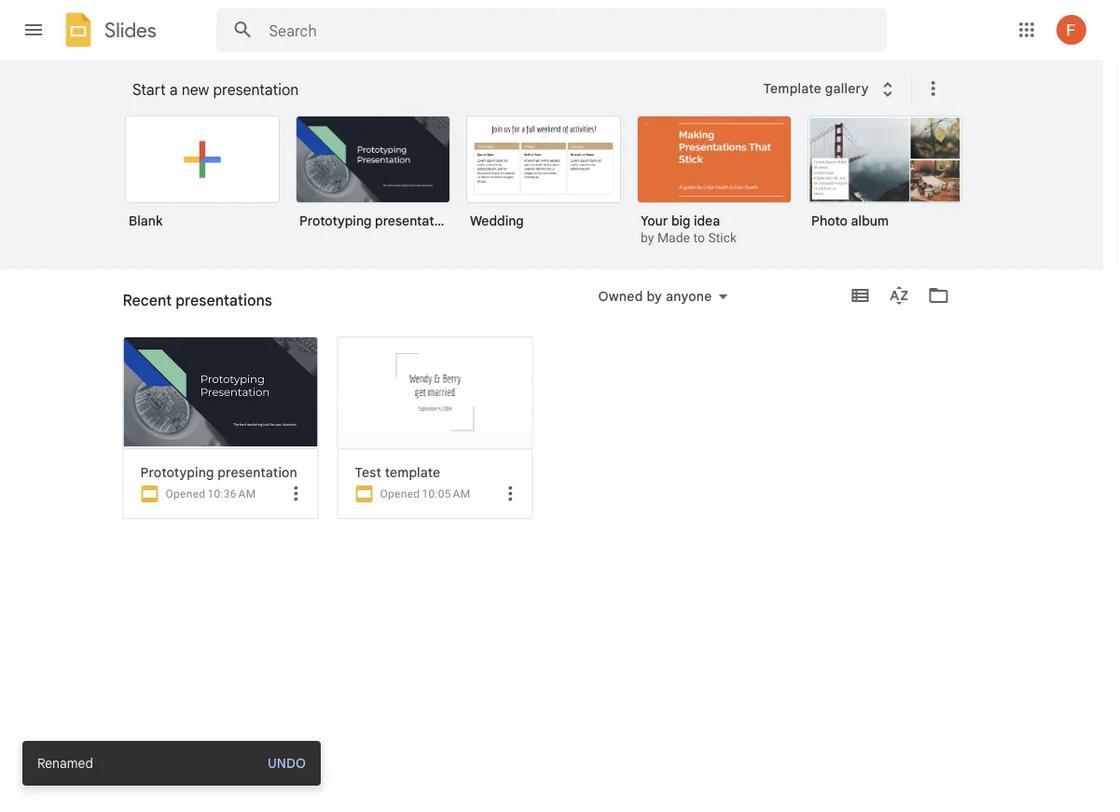 Task type: locate. For each thing, give the bounding box(es) containing it.
slides link
[[60, 11, 157, 52]]

gallery
[[825, 80, 869, 97]]

opened for prototyping
[[166, 488, 206, 501]]

by down your
[[641, 230, 654, 246]]

undo button
[[258, 754, 306, 773]]

1 horizontal spatial prototyping
[[299, 213, 372, 229]]

test template option
[[337, 337, 533, 808]]

new
[[182, 80, 209, 99]]

opened for test
[[380, 488, 420, 501]]

2 recent from the top
[[123, 298, 166, 315]]

2 recent presentations from the top
[[123, 298, 253, 315]]

your big idea option
[[637, 116, 792, 248]]

opened down test template
[[380, 488, 420, 501]]

prototyping presentation inside 'prototyping presentation google slides' 'element'
[[140, 464, 297, 481]]

test template google slides element
[[355, 464, 525, 481]]

1 vertical spatial prototyping
[[140, 464, 214, 481]]

blank option
[[125, 116, 280, 242]]

renamed
[[37, 755, 93, 772]]

0 vertical spatial presentation
[[213, 80, 299, 99]]

your
[[641, 213, 668, 229]]

recent presentations
[[123, 291, 272, 310], [123, 298, 253, 315]]

Search bar text field
[[269, 21, 841, 40]]

presentations
[[176, 291, 272, 310], [169, 298, 253, 315]]

presentation
[[213, 80, 299, 99], [375, 213, 453, 229], [218, 464, 297, 481]]

to
[[693, 230, 705, 246]]

section
[[22, 741, 321, 786]]

section containing renamed
[[22, 741, 321, 786]]

prototyping inside 'element'
[[140, 464, 214, 481]]

prototyping presentation google slides element
[[140, 464, 310, 481]]

0 horizontal spatial prototyping presentation
[[140, 464, 297, 481]]

2 vertical spatial presentation
[[218, 464, 297, 481]]

presentation up 10:36 am
[[218, 464, 297, 481]]

1 horizontal spatial opened
[[380, 488, 420, 501]]

opened
[[166, 488, 206, 501], [380, 488, 420, 501]]

presentation right new
[[213, 80, 299, 99]]

album
[[851, 213, 889, 229]]

0 vertical spatial prototyping presentation
[[299, 213, 453, 229]]

0 horizontal spatial prototyping
[[140, 464, 214, 481]]

undo
[[268, 755, 306, 772]]

0 vertical spatial prototyping
[[299, 213, 372, 229]]

1 vertical spatial prototyping presentation
[[140, 464, 297, 481]]

by inside your big idea by made to stick
[[641, 230, 654, 246]]

template gallery button
[[751, 72, 911, 105]]

1 opened from the left
[[166, 488, 206, 501]]

list box
[[125, 112, 983, 270]]

by
[[641, 230, 654, 246], [647, 288, 662, 304]]

stick
[[708, 230, 737, 246]]

last opened by me 10:05 am element
[[422, 488, 470, 501]]

test template
[[355, 464, 440, 481]]

0 vertical spatial by
[[641, 230, 654, 246]]

opened inside the test template option
[[380, 488, 420, 501]]

recent
[[123, 291, 172, 310], [123, 298, 166, 315]]

1 recent from the top
[[123, 291, 172, 310]]

opened inside prototyping presentation option
[[166, 488, 206, 501]]

prototyping presentation
[[299, 213, 453, 229], [140, 464, 297, 481]]

opened 10:05 am
[[380, 488, 470, 501]]

opened down 'prototyping presentation google slides' 'element'
[[166, 488, 206, 501]]

presentation left the wedding
[[375, 213, 453, 229]]

presentation inside 'element'
[[218, 464, 297, 481]]

1 horizontal spatial prototyping presentation
[[299, 213, 453, 229]]

photo album option
[[808, 116, 962, 242]]

prototyping presentation option
[[296, 116, 453, 242], [123, 337, 318, 808]]

0 horizontal spatial opened
[[166, 488, 206, 501]]

10:36 am
[[207, 488, 256, 501]]

by right owned
[[647, 288, 662, 304]]

wedding
[[470, 213, 524, 229]]

2 opened from the left
[[380, 488, 420, 501]]

1 vertical spatial by
[[647, 288, 662, 304]]

None search field
[[216, 7, 887, 52]]

prototyping
[[299, 213, 372, 229], [140, 464, 214, 481]]



Task type: describe. For each thing, give the bounding box(es) containing it.
start a new presentation
[[132, 80, 299, 99]]

start
[[132, 80, 166, 99]]

presentation inside heading
[[213, 80, 299, 99]]

owned by anyone button
[[586, 285, 740, 308]]

start a new presentation heading
[[132, 60, 751, 119]]

made to stick link
[[657, 230, 737, 246]]

slides
[[104, 18, 157, 42]]

owned by anyone
[[598, 288, 712, 304]]

template gallery
[[763, 80, 869, 97]]

search image
[[224, 11, 262, 48]]

recent presentations list box
[[123, 337, 981, 808]]

recent inside heading
[[123, 291, 172, 310]]

opened 10:36 am
[[166, 488, 256, 501]]

main menu image
[[22, 19, 45, 41]]

test
[[355, 464, 381, 481]]

blank
[[129, 213, 163, 229]]

list box containing blank
[[125, 112, 983, 270]]

last opened by me 10:36 am element
[[207, 488, 256, 501]]

1 vertical spatial prototyping presentation option
[[123, 337, 318, 808]]

photo
[[811, 213, 848, 229]]

a
[[169, 80, 178, 99]]

template
[[385, 464, 440, 481]]

0 vertical spatial prototyping presentation option
[[296, 116, 453, 242]]

your big idea by made to stick
[[641, 213, 737, 246]]

1 recent presentations from the top
[[123, 291, 272, 310]]

anyone
[[666, 288, 712, 304]]

10:05 am
[[422, 488, 470, 501]]

recent presentations heading
[[123, 269, 272, 329]]

owned
[[598, 288, 643, 304]]

big
[[671, 213, 690, 229]]

presentations inside heading
[[176, 291, 272, 310]]

photo album
[[811, 213, 889, 229]]

template
[[763, 80, 822, 97]]

wedding option
[[466, 116, 621, 242]]

1 vertical spatial presentation
[[375, 213, 453, 229]]

more actions. image
[[918, 77, 944, 100]]

by inside popup button
[[647, 288, 662, 304]]

idea
[[694, 213, 720, 229]]

made
[[657, 230, 690, 246]]



Task type: vqa. For each thing, say whether or not it's contained in the screenshot.
Test's OPENED
yes



